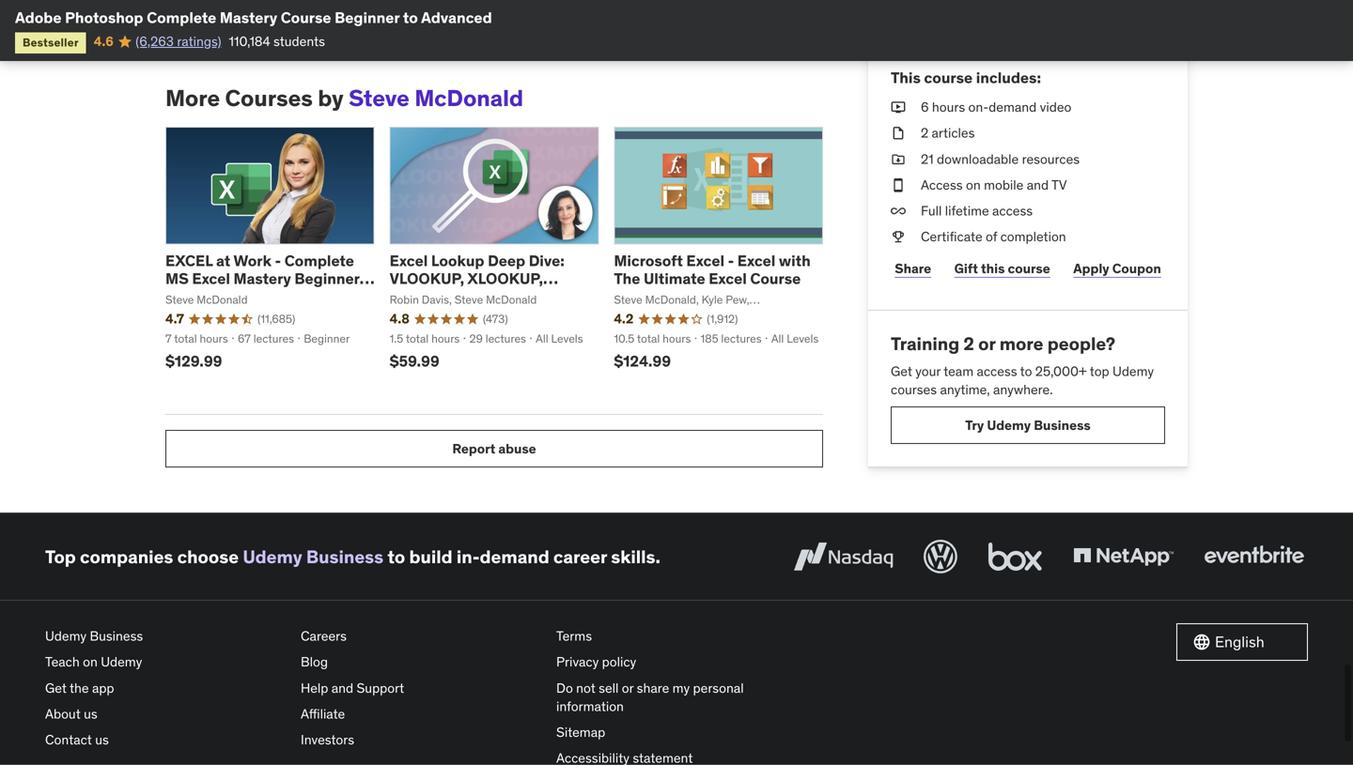 Task type: locate. For each thing, give the bounding box(es) containing it.
0 horizontal spatial on
[[83, 654, 98, 671]]

certificate
[[921, 228, 983, 245]]

downloadable
[[937, 151, 1019, 168]]

3 xsmall image from the top
[[891, 228, 906, 246]]

us right the about
[[84, 706, 97, 723]]

contact us link
[[45, 728, 286, 754]]

to inside excel at work - complete ms excel mastery beginner to pro
[[165, 287, 180, 307]]

2 down the 6
[[921, 125, 929, 142]]

0 vertical spatial more
[[165, 84, 220, 112]]

1 xsmall image from the top
[[891, 124, 906, 143]]

0 horizontal spatial or
[[622, 680, 634, 697]]

0 horizontal spatial business
[[90, 628, 143, 645]]

terms privacy policy do not sell or share my personal information sitemap
[[556, 628, 744, 741]]

gift this course
[[954, 260, 1050, 277]]

1 horizontal spatial course
[[1008, 260, 1050, 277]]

certificate of completion
[[921, 228, 1066, 245]]

hours left 185
[[663, 332, 691, 346]]

0 horizontal spatial get
[[45, 680, 67, 697]]

1 horizontal spatial get
[[891, 363, 912, 380]]

coupon
[[1112, 260, 1161, 277]]

3 xsmall image from the top
[[891, 176, 906, 194]]

on right teach
[[83, 654, 98, 671]]

access down mobile
[[992, 202, 1033, 219]]

1 horizontal spatial -
[[728, 251, 734, 270]]

1 all levels from the left
[[536, 332, 583, 346]]

access up "anywhere."
[[977, 363, 1017, 380]]

1 vertical spatial xsmall image
[[891, 202, 906, 220]]

skills.
[[611, 546, 660, 568]]

business up 'careers'
[[306, 546, 383, 568]]

hours for microsoft excel - excel with the ultimate excel course
[[663, 332, 691, 346]]

2 - from the left
[[728, 251, 734, 270]]

2 up team
[[964, 333, 974, 355]]

1 vertical spatial get
[[45, 680, 67, 697]]

67 lectures
[[238, 332, 294, 346]]

2 horizontal spatial steve
[[455, 292, 483, 307]]

xsmall image left access
[[891, 176, 906, 194]]

and for tv
[[1027, 177, 1049, 193]]

1 horizontal spatial levels
[[787, 332, 819, 346]]

6 hours on-demand video
[[921, 99, 1072, 116]]

1 horizontal spatial more
[[511, 287, 548, 307]]

udemy inside training 2 or more people? get your team access to 25,000+ top udemy courses anytime, anywhere.
[[1113, 363, 1154, 380]]

1 vertical spatial more
[[511, 287, 548, 307]]

2 vertical spatial business
[[90, 628, 143, 645]]

eventbrite image
[[1200, 537, 1308, 578]]

udemy up app
[[101, 654, 142, 671]]

- up the (1,912)
[[728, 251, 734, 270]]

beginner right 67 lectures
[[304, 332, 350, 346]]

1 vertical spatial on
[[83, 654, 98, 671]]

1 horizontal spatial on
[[966, 177, 981, 193]]

total right 1.5
[[406, 332, 429, 346]]

xsmall image
[[891, 124, 906, 143], [891, 202, 906, 220], [891, 228, 906, 246]]

1 levels from the left
[[551, 332, 583, 346]]

excel inside excel lookup deep dive: vlookup, xlookup, index-match & more
[[390, 251, 428, 270]]

or left more
[[978, 333, 996, 355]]

udemy right top at the right of the page
[[1113, 363, 1154, 380]]

1 horizontal spatial 2
[[964, 333, 974, 355]]

more
[[165, 84, 220, 112], [511, 287, 548, 307]]

levels left 10.5 on the left top of page
[[551, 332, 583, 346]]

your
[[915, 363, 941, 380]]

get up courses
[[891, 363, 912, 380]]

xsmall image for 21
[[891, 150, 906, 169]]

xsmall image for 6
[[891, 98, 906, 117]]

course up the 6
[[924, 68, 973, 87]]

1 horizontal spatial lectures
[[486, 332, 526, 346]]

0 vertical spatial 2
[[921, 125, 929, 142]]

1 horizontal spatial total
[[406, 332, 429, 346]]

and left tv
[[1027, 177, 1049, 193]]

0 vertical spatial us
[[84, 706, 97, 723]]

1 vertical spatial or
[[622, 680, 634, 697]]

0 horizontal spatial course
[[924, 68, 973, 87]]

0 horizontal spatial total
[[174, 332, 197, 346]]

beginner up '(11,685)'
[[294, 269, 360, 289]]

25,000+
[[1035, 363, 1087, 380]]

1 lectures from the left
[[253, 332, 294, 346]]

get the app link
[[45, 676, 286, 702]]

1 horizontal spatial or
[[978, 333, 996, 355]]

hours left 67
[[200, 332, 228, 346]]

show all reviews button
[[165, 17, 294, 55]]

1 vertical spatial mastery
[[234, 269, 291, 289]]

1 vertical spatial demand
[[480, 546, 549, 568]]

0 vertical spatial business
[[1034, 417, 1091, 434]]

and inside "careers blog help and support affiliate investors"
[[331, 680, 353, 697]]

get inside udemy business teach on udemy get the app about us contact us
[[45, 680, 67, 697]]

1 vertical spatial access
[[977, 363, 1017, 380]]

full lifetime access
[[921, 202, 1033, 219]]

steve right 'davis,'
[[455, 292, 483, 307]]

teach on udemy link
[[45, 650, 286, 676]]

us
[[84, 706, 97, 723], [95, 732, 109, 749]]

3 total from the left
[[637, 332, 660, 346]]

beginner up more courses by steve mcdonald
[[335, 8, 400, 27]]

10.5
[[614, 332, 634, 346]]

lectures
[[253, 332, 294, 346], [486, 332, 526, 346], [721, 332, 762, 346]]

0 horizontal spatial 2
[[921, 125, 929, 142]]

total right 7
[[174, 332, 197, 346]]

to left build
[[387, 546, 405, 568]]

more
[[1000, 333, 1043, 355]]

excel lookup deep dive: vlookup, xlookup, index-match & more link
[[390, 251, 565, 307]]

this
[[891, 68, 921, 87]]

excel left with
[[737, 251, 776, 270]]

get for training
[[891, 363, 912, 380]]

this course includes:
[[891, 68, 1041, 87]]

udemy business link up 'careers'
[[243, 546, 383, 568]]

1 vertical spatial business
[[306, 546, 383, 568]]

dive:
[[529, 251, 565, 270]]

29 lectures
[[469, 332, 526, 346]]

0 horizontal spatial steve
[[165, 292, 194, 307]]

to up 4.7
[[165, 287, 180, 307]]

more courses by steve mcdonald
[[165, 84, 523, 112]]

try udemy business link
[[891, 407, 1165, 445]]

1 xsmall image from the top
[[891, 98, 906, 117]]

udemy
[[1113, 363, 1154, 380], [987, 417, 1031, 434], [243, 546, 302, 568], [45, 628, 87, 645], [101, 654, 142, 671]]

share
[[637, 680, 669, 697]]

complete right "work"
[[284, 251, 354, 270]]

2 lectures from the left
[[486, 332, 526, 346]]

2 all from the left
[[771, 332, 784, 346]]

access
[[921, 177, 963, 193]]

2 all levels from the left
[[771, 332, 819, 346]]

to inside training 2 or more people? get your team access to 25,000+ top udemy courses anytime, anywhere.
[[1020, 363, 1032, 380]]

demand down 'includes:'
[[989, 99, 1037, 116]]

2 vertical spatial xsmall image
[[891, 228, 906, 246]]

excel right microsoft
[[686, 251, 724, 270]]

2 horizontal spatial business
[[1034, 417, 1091, 434]]

levels right 185 lectures
[[787, 332, 819, 346]]

more down ratings)
[[165, 84, 220, 112]]

2 xsmall image from the top
[[891, 202, 906, 220]]

1 horizontal spatial and
[[1027, 177, 1049, 193]]

or right sell
[[622, 680, 634, 697]]

$59.99
[[390, 352, 440, 371]]

demand left career
[[480, 546, 549, 568]]

1 vertical spatial complete
[[284, 251, 354, 270]]

0 horizontal spatial levels
[[551, 332, 583, 346]]

build
[[409, 546, 453, 568]]

xsmall image left full
[[891, 202, 906, 220]]

0 vertical spatial get
[[891, 363, 912, 380]]

- right "work"
[[275, 251, 281, 270]]

all
[[216, 27, 231, 44]]

teach
[[45, 654, 80, 671]]

(6,263 ratings)
[[136, 33, 221, 50]]

- inside excel at work - complete ms excel mastery beginner to pro
[[275, 251, 281, 270]]

students
[[273, 33, 325, 50]]

0 vertical spatial course
[[281, 8, 331, 27]]

0 horizontal spatial and
[[331, 680, 353, 697]]

all levels right 185 lectures
[[771, 332, 819, 346]]

1 total from the left
[[174, 332, 197, 346]]

xsmall image left the 2 articles
[[891, 124, 906, 143]]

mastery up '(11,685)'
[[234, 269, 291, 289]]

total up the $124.99 on the left of page
[[637, 332, 660, 346]]

resources
[[1022, 151, 1080, 168]]

0 horizontal spatial -
[[275, 251, 281, 270]]

0 vertical spatial or
[[978, 333, 996, 355]]

mastery up 110,184 on the top left of the page
[[220, 8, 277, 27]]

terms link
[[556, 624, 797, 650]]

1 vertical spatial us
[[95, 732, 109, 749]]

levels for microsoft excel - excel with the ultimate excel course
[[787, 332, 819, 346]]

course down completion
[[1008, 260, 1050, 277]]

abuse
[[498, 440, 536, 457]]

team
[[944, 363, 974, 380]]

1 horizontal spatial complete
[[284, 251, 354, 270]]

2 total from the left
[[406, 332, 429, 346]]

complete
[[147, 8, 216, 27], [284, 251, 354, 270]]

0 vertical spatial beginner
[[335, 8, 400, 27]]

1 horizontal spatial all levels
[[771, 332, 819, 346]]

get inside training 2 or more people? get your team access to 25,000+ top udemy courses anytime, anywhere.
[[891, 363, 912, 380]]

hours for excel lookup deep dive: vlookup, xlookup, index-match & more
[[431, 332, 460, 346]]

2 xsmall image from the top
[[891, 150, 906, 169]]

or inside training 2 or more people? get your team access to 25,000+ top udemy courses anytime, anywhere.
[[978, 333, 996, 355]]

0 vertical spatial and
[[1027, 177, 1049, 193]]

21 downloadable resources
[[921, 151, 1080, 168]]

training
[[891, 333, 960, 355]]

0 horizontal spatial complete
[[147, 8, 216, 27]]

lectures down 473 reviews element
[[486, 332, 526, 346]]

the
[[70, 680, 89, 697]]

1 horizontal spatial business
[[306, 546, 383, 568]]

the
[[614, 269, 640, 289]]

0 horizontal spatial all levels
[[536, 332, 583, 346]]

robin davis, steve mcdonald
[[390, 292, 537, 307]]

1 vertical spatial course
[[750, 269, 801, 289]]

xsmall image
[[891, 98, 906, 117], [891, 150, 906, 169], [891, 176, 906, 194]]

lectures down the 11685 reviews element
[[253, 332, 294, 346]]

2 vertical spatial xsmall image
[[891, 176, 906, 194]]

2 levels from the left
[[787, 332, 819, 346]]

3 lectures from the left
[[721, 332, 762, 346]]

steve right by
[[349, 84, 410, 112]]

nasdaq image
[[789, 537, 897, 578]]

udemy business teach on udemy get the app about us contact us
[[45, 628, 143, 749]]

xsmall image up share
[[891, 228, 906, 246]]

0 horizontal spatial lectures
[[253, 332, 294, 346]]

xsmall image left 21
[[891, 150, 906, 169]]

complete up '(6,263 ratings)'
[[147, 8, 216, 27]]

1 horizontal spatial course
[[750, 269, 801, 289]]

report
[[452, 440, 495, 457]]

all for excel lookup deep dive: vlookup, xlookup, index-match & more
[[536, 332, 548, 346]]

udemy right the try
[[987, 417, 1031, 434]]

business up app
[[90, 628, 143, 645]]

2 horizontal spatial total
[[637, 332, 660, 346]]

all right 185 lectures
[[771, 332, 784, 346]]

mastery inside excel at work - complete ms excel mastery beginner to pro
[[234, 269, 291, 289]]

1 vertical spatial and
[[331, 680, 353, 697]]

terms
[[556, 628, 592, 645]]

xsmall image left the 6
[[891, 98, 906, 117]]

all for microsoft excel - excel with the ultimate excel course
[[771, 332, 784, 346]]

1 - from the left
[[275, 251, 281, 270]]

all levels right 29 lectures
[[536, 332, 583, 346]]

xsmall image for 2
[[891, 124, 906, 143]]

hours left 29
[[431, 332, 460, 346]]

on up full lifetime access
[[966, 177, 981, 193]]

and right help
[[331, 680, 353, 697]]

to up "anywhere."
[[1020, 363, 1032, 380]]

on inside udemy business teach on udemy get the app about us contact us
[[83, 654, 98, 671]]

udemy business link up get the app link
[[45, 624, 286, 650]]

2 horizontal spatial lectures
[[721, 332, 762, 346]]

gift this course link
[[950, 250, 1054, 288]]

0 horizontal spatial all
[[536, 332, 548, 346]]

course
[[281, 8, 331, 27], [750, 269, 801, 289]]

more right &
[[511, 287, 548, 307]]

all
[[536, 332, 548, 346], [771, 332, 784, 346]]

2 vertical spatial beginner
[[304, 332, 350, 346]]

1 vertical spatial course
[[1008, 260, 1050, 277]]

business down "anywhere."
[[1034, 417, 1091, 434]]

1 horizontal spatial demand
[[989, 99, 1037, 116]]

1 vertical spatial xsmall image
[[891, 150, 906, 169]]

xsmall image for access
[[891, 176, 906, 194]]

adobe
[[15, 8, 62, 27]]

steve
[[349, 84, 410, 112], [165, 292, 194, 307], [455, 292, 483, 307]]

robin
[[390, 292, 419, 307]]

not
[[576, 680, 596, 697]]

us right contact
[[95, 732, 109, 749]]

sitemap link
[[556, 720, 797, 746]]

get left the
[[45, 680, 67, 697]]

1 vertical spatial 2
[[964, 333, 974, 355]]

excel
[[390, 251, 428, 270], [686, 251, 724, 270], [737, 251, 776, 270], [192, 269, 230, 289], [709, 269, 747, 289]]

excel up index-
[[390, 251, 428, 270]]

1 horizontal spatial all
[[771, 332, 784, 346]]

steve up 4.7
[[165, 292, 194, 307]]

on
[[966, 177, 981, 193], [83, 654, 98, 671]]

lectures down 1912 reviews element
[[721, 332, 762, 346]]

access
[[992, 202, 1033, 219], [977, 363, 1017, 380]]

excel at work - complete ms excel mastery beginner to pro link
[[165, 251, 375, 307]]

2 inside training 2 or more people? get your team access to 25,000+ top udemy courses anytime, anywhere.
[[964, 333, 974, 355]]

to
[[403, 8, 418, 27], [165, 287, 180, 307], [1020, 363, 1032, 380], [387, 546, 405, 568]]

steve mcdonald
[[165, 292, 248, 307]]

&
[[498, 287, 508, 307]]

try udemy business
[[965, 417, 1091, 434]]

1 all from the left
[[536, 332, 548, 346]]

0 vertical spatial xsmall image
[[891, 124, 906, 143]]

all right 29 lectures
[[536, 332, 548, 346]]

0 vertical spatial xsmall image
[[891, 98, 906, 117]]

mcdonald down xlookup,
[[486, 292, 537, 307]]

match
[[442, 287, 495, 307]]

1 vertical spatial beginner
[[294, 269, 360, 289]]

show all reviews
[[178, 27, 282, 44]]

2
[[921, 125, 929, 142], [964, 333, 974, 355]]

training 2 or more people? get your team access to 25,000+ top udemy courses anytime, anywhere.
[[891, 333, 1154, 398]]

- inside microsoft excel - excel with the ultimate excel course
[[728, 251, 734, 270]]

excel up steve mcdonald
[[192, 269, 230, 289]]

xsmall image for certificate
[[891, 228, 906, 246]]

top companies choose udemy business to build in-demand career skills.
[[45, 546, 660, 568]]



Task type: describe. For each thing, give the bounding box(es) containing it.
and for support
[[331, 680, 353, 697]]

ms
[[165, 269, 189, 289]]

1912 reviews element
[[707, 312, 738, 327]]

all levels for excel lookup deep dive: vlookup, xlookup, index-match & more
[[536, 332, 583, 346]]

completion
[[1000, 228, 1066, 245]]

(11,685)
[[257, 312, 295, 327]]

get for udemy
[[45, 680, 67, 697]]

business inside "link"
[[1034, 417, 1091, 434]]

policy
[[602, 654, 636, 671]]

apply coupon button
[[1069, 250, 1165, 288]]

volkswagen image
[[920, 537, 961, 578]]

access inside training 2 or more people? get your team access to 25,000+ top udemy courses anytime, anywhere.
[[977, 363, 1017, 380]]

articles
[[932, 125, 975, 142]]

tv
[[1051, 177, 1067, 193]]

share
[[895, 260, 931, 277]]

to left advanced
[[403, 8, 418, 27]]

ratings)
[[177, 33, 221, 50]]

0 horizontal spatial course
[[281, 8, 331, 27]]

4.7
[[165, 311, 184, 328]]

excel up the (1,912)
[[709, 269, 747, 289]]

(1,912)
[[707, 312, 738, 327]]

work
[[233, 251, 272, 270]]

personal
[[693, 680, 744, 697]]

lectures for match
[[486, 332, 526, 346]]

lectures for excel
[[721, 332, 762, 346]]

report abuse button
[[165, 430, 823, 468]]

small image
[[1192, 633, 1211, 652]]

people?
[[1047, 333, 1115, 355]]

4.2
[[614, 311, 634, 328]]

microsoft excel - excel with the ultimate excel course
[[614, 251, 811, 289]]

xsmall image for full
[[891, 202, 906, 220]]

companies
[[80, 546, 173, 568]]

complete inside excel at work - complete ms excel mastery beginner to pro
[[284, 251, 354, 270]]

excel inside excel at work - complete ms excel mastery beginner to pro
[[192, 269, 230, 289]]

deep
[[488, 251, 525, 270]]

box image
[[984, 537, 1047, 578]]

netapp image
[[1069, 537, 1177, 578]]

privacy
[[556, 654, 599, 671]]

7
[[165, 332, 172, 346]]

at
[[216, 251, 230, 270]]

affiliate link
[[301, 702, 541, 728]]

1 horizontal spatial steve
[[349, 84, 410, 112]]

about us link
[[45, 702, 286, 728]]

index-
[[390, 287, 442, 307]]

29
[[469, 332, 483, 346]]

sell
[[599, 680, 619, 697]]

gift
[[954, 260, 978, 277]]

app
[[92, 680, 114, 697]]

top
[[45, 546, 76, 568]]

share button
[[891, 250, 935, 288]]

full
[[921, 202, 942, 219]]

excel
[[165, 251, 213, 270]]

(473)
[[483, 312, 508, 327]]

110,184 students
[[229, 33, 325, 50]]

mcdonald down at
[[197, 292, 248, 307]]

career
[[553, 546, 607, 568]]

more inside excel lookup deep dive: vlookup, xlookup, index-match & more
[[511, 287, 548, 307]]

1 vertical spatial udemy business link
[[45, 624, 286, 650]]

or inside terms privacy policy do not sell or share my personal information sitemap
[[622, 680, 634, 697]]

apply coupon
[[1073, 260, 1161, 277]]

67
[[238, 332, 251, 346]]

10.5 total hours
[[614, 332, 691, 346]]

levels for excel lookup deep dive: vlookup, xlookup, index-match & more
[[551, 332, 583, 346]]

1.5
[[390, 332, 403, 346]]

hours right the 6
[[932, 99, 965, 116]]

4.8
[[390, 311, 410, 328]]

185
[[701, 332, 718, 346]]

0 vertical spatial on
[[966, 177, 981, 193]]

beginner inside excel at work - complete ms excel mastery beginner to pro
[[294, 269, 360, 289]]

vlookup,
[[390, 269, 464, 289]]

courses
[[891, 382, 937, 398]]

top
[[1090, 363, 1109, 380]]

11685 reviews element
[[257, 312, 295, 327]]

business inside udemy business teach on udemy get the app about us contact us
[[90, 628, 143, 645]]

2 articles
[[921, 125, 975, 142]]

hours for excel at work - complete ms excel mastery beginner to pro
[[200, 332, 228, 346]]

try
[[965, 417, 984, 434]]

total for $129.99
[[174, 332, 197, 346]]

total for $59.99
[[406, 332, 429, 346]]

careers
[[301, 628, 347, 645]]

xlookup,
[[467, 269, 543, 289]]

courses
[[225, 84, 313, 112]]

udemy inside 'try udemy business' "link"
[[987, 417, 1031, 434]]

473 reviews element
[[483, 312, 508, 327]]

0 vertical spatial demand
[[989, 99, 1037, 116]]

excel at work - complete ms excel mastery beginner to pro
[[165, 251, 360, 307]]

advanced
[[421, 8, 492, 27]]

on-
[[968, 99, 989, 116]]

0 horizontal spatial demand
[[480, 546, 549, 568]]

7 total hours
[[165, 332, 228, 346]]

reviews
[[234, 27, 282, 44]]

includes:
[[976, 68, 1041, 87]]

0 vertical spatial udemy business link
[[243, 546, 383, 568]]

0 horizontal spatial more
[[165, 84, 220, 112]]

affiliate
[[301, 706, 345, 723]]

contact
[[45, 732, 92, 749]]

about
[[45, 706, 81, 723]]

bestseller
[[23, 35, 79, 50]]

$124.99
[[614, 352, 671, 371]]

0 vertical spatial mastery
[[220, 8, 277, 27]]

total for $124.99
[[637, 332, 660, 346]]

lookup
[[431, 251, 484, 270]]

show
[[178, 27, 213, 44]]

english button
[[1176, 624, 1308, 662]]

0 vertical spatial course
[[924, 68, 973, 87]]

lectures for mastery
[[253, 332, 294, 346]]

udemy right choose
[[243, 546, 302, 568]]

udemy up teach
[[45, 628, 87, 645]]

investors link
[[301, 728, 541, 754]]

of
[[986, 228, 997, 245]]

6
[[921, 99, 929, 116]]

0 vertical spatial complete
[[147, 8, 216, 27]]

sitemap
[[556, 724, 605, 741]]

all levels for microsoft excel - excel with the ultimate excel course
[[771, 332, 819, 346]]

anytime,
[[940, 382, 990, 398]]

adobe photoshop complete mastery course beginner to advanced
[[15, 8, 492, 27]]

excel lookup deep dive: vlookup, xlookup, index-match & more
[[390, 251, 565, 307]]

information
[[556, 699, 624, 715]]

microsoft excel - excel with the ultimate excel course link
[[614, 251, 811, 289]]

ultimate
[[644, 269, 705, 289]]

course inside microsoft excel - excel with the ultimate excel course
[[750, 269, 801, 289]]

0 vertical spatial access
[[992, 202, 1033, 219]]

mcdonald down advanced
[[415, 84, 523, 112]]



Task type: vqa. For each thing, say whether or not it's contained in the screenshot.
(1,912)
yes



